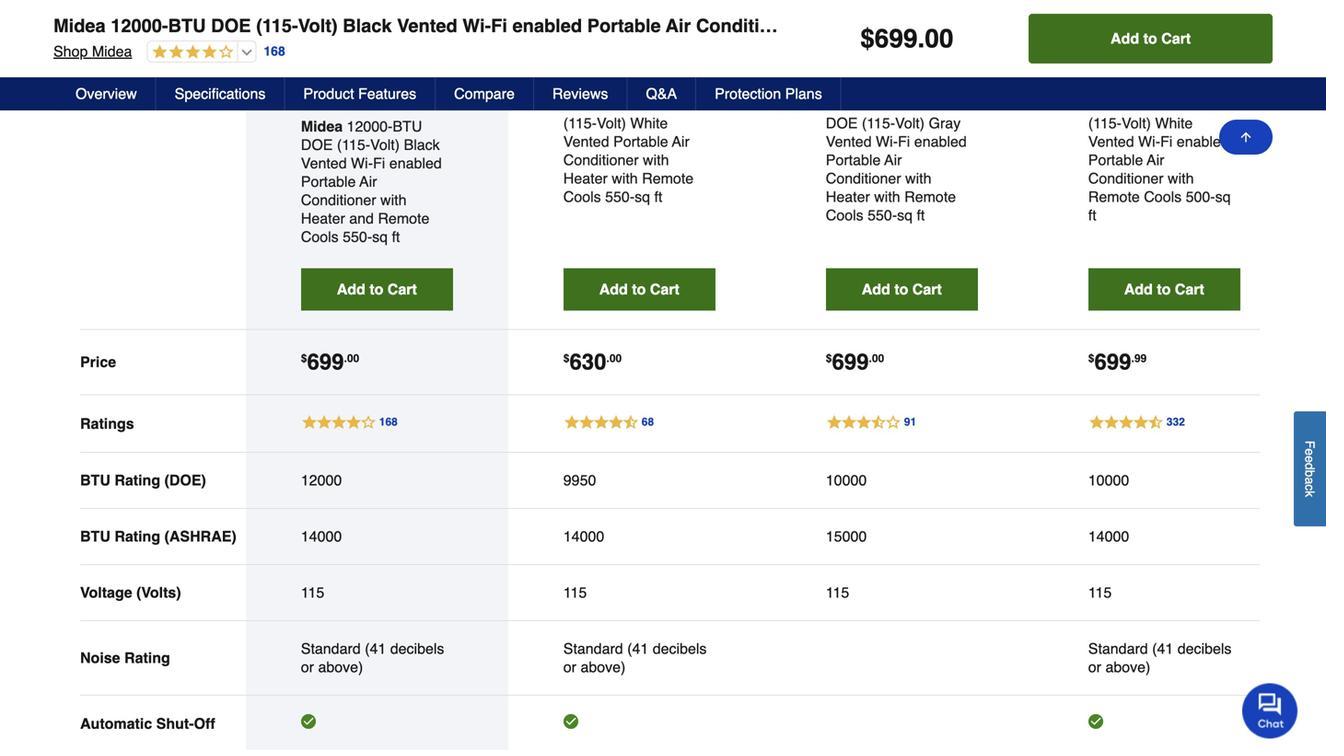 Task type: vqa. For each thing, say whether or not it's contained in the screenshot.
the topmost quote
no



Task type: locate. For each thing, give the bounding box(es) containing it.
midea
[[53, 15, 106, 36], [92, 43, 132, 60], [301, 118, 343, 135]]

portable inside 9950-btu doe (115-volt) white vented portable air conditioner with heater with remote cools 550-sq ft
[[614, 133, 669, 150]]

portable up q&a
[[588, 15, 661, 36]]

0 horizontal spatial 10000 cell
[[826, 472, 978, 490]]

1 white from the left
[[631, 115, 668, 132]]

to
[[1144, 30, 1158, 47], [370, 281, 384, 298], [632, 281, 646, 298], [895, 281, 909, 298], [1158, 281, 1171, 298]]

(115-
[[256, 15, 298, 36], [564, 115, 597, 132], [862, 115, 896, 132], [1089, 115, 1122, 132], [337, 136, 370, 154]]

10000- up the gray
[[887, 96, 933, 113]]

3 115 from the left
[[826, 585, 850, 602]]

14000 for 2nd 14000 cell from the left
[[564, 529, 605, 546]]

plans
[[786, 85, 823, 102]]

portable inside 12000-btu doe (115-volt) black vented wi-fi enabled portable air conditioner with heater and remote cools 550-sq ft
[[301, 173, 356, 190]]

heater inside 12000-btu doe (115-volt) black vented wi-fi enabled portable air conditioner with heater and remote cools 550-sq ft
[[301, 210, 345, 227]]

2 horizontal spatial standard (41 decibels or above) cell
[[1089, 641, 1241, 677]]

btu inside 9950-btu doe (115-volt) white vented portable air conditioner with heater with remote cools 550-sq ft
[[627, 96, 656, 113]]

sq inside 10000-btu doe (115-volt) gray vented wi-fi enabled portable air conditioner with heater with remote cools 550-sq ft
[[898, 207, 913, 224]]

3 14000 from the left
[[1089, 529, 1130, 546]]

add to cart button for 12000-btu doe (115-volt) black vented wi-fi enabled portable air conditioner with heater and remote cools 550-sq ft
[[301, 269, 453, 311]]

2 horizontal spatial 14000 cell
[[1089, 528, 1241, 547]]

vented down hisense
[[826, 133, 872, 150]]

1 vertical spatial 12000-
[[347, 118, 393, 135]]

add to cart for 10000-btu doe (115-volt) white vented wi-fi enabled portable air conditioner with remote cools 500-sq ft
[[1125, 281, 1205, 298]]

2 cell from the left
[[564, 715, 716, 734]]

0 vertical spatial midea
[[53, 15, 106, 36]]

1 horizontal spatial white
[[1156, 115, 1194, 132]]

heater inside 9950-btu doe (115-volt) white vented portable air conditioner with heater with remote cools 550-sq ft
[[564, 170, 608, 187]]

2 115 from the left
[[564, 585, 587, 602]]

2 10000 from the left
[[1089, 472, 1130, 489]]

fi inside the '10000-btu doe (115-volt) white vented wi-fi enabled portable air conditioner with remote cools 500-sq ft'
[[1161, 133, 1173, 150]]

e up the d on the right
[[1303, 449, 1318, 456]]

air inside 10000-btu doe (115-volt) gray vented wi-fi enabled portable air conditioner with heater with remote cools 550-sq ft
[[885, 152, 903, 169]]

vented inside 10000-btu doe (115-volt) gray vented wi-fi enabled portable air conditioner with heater with remote cools 550-sq ft
[[826, 133, 872, 150]]

doe
[[211, 15, 251, 36], [660, 96, 692, 113], [1193, 96, 1225, 113], [826, 115, 858, 132], [301, 136, 333, 154]]

10000- for gray
[[887, 96, 933, 113]]

to for 9950-btu doe (115-volt) white vented portable air conditioner with heater with remote cools 550-sq ft
[[632, 281, 646, 298]]

2 white from the left
[[1156, 115, 1194, 132]]

(115- inside 9950-btu doe (115-volt) white vented portable air conditioner with heater with remote cools 550-sq ft
[[564, 115, 597, 132]]

12000 cell
[[301, 472, 453, 490]]

12000-
[[111, 15, 168, 36], [347, 118, 393, 135]]

conditioner inside 9950-btu doe (115-volt) white vented portable air conditioner with heater with remote cools 550-sq ft
[[564, 152, 639, 169]]

add to cart for 12000-btu doe (115-volt) black vented wi-fi enabled portable air conditioner with heater and remote cools 550-sq ft
[[337, 281, 417, 298]]

doe inside 10000-btu doe (115-volt) gray vented wi-fi enabled portable air conditioner with heater with remote cools 550-sq ft
[[826, 115, 858, 132]]

0 horizontal spatial 10000-
[[887, 96, 933, 113]]

.
[[918, 24, 925, 53], [344, 353, 347, 365], [607, 353, 610, 365], [869, 353, 872, 365], [1132, 353, 1135, 365]]

0 horizontal spatial black
[[343, 15, 392, 36]]

99
[[1135, 353, 1147, 365]]

ft inside 12000-btu doe (115-volt) black vented wi-fi enabled portable air conditioner with heater and remote cools 550-sq ft
[[392, 229, 400, 246]]

vented down the ge
[[564, 133, 610, 150]]

1 vertical spatial black
[[404, 136, 440, 154]]

rating down btu rating (doe)
[[115, 529, 160, 546]]

to for 10000-btu doe (115-volt) gray vented wi-fi enabled portable air conditioner with heater with remote cools 550-sq ft
[[895, 281, 909, 298]]

conditioner for 10000-btu doe (115-volt) white vented wi-fi enabled portable air conditioner with remote cools 500-sq ft
[[1089, 170, 1164, 187]]

sq inside 12000-btu doe (115-volt) black vented wi-fi enabled portable air conditioner with heater and remote cools 550-sq ft
[[372, 229, 388, 246]]

btu
[[168, 15, 206, 36], [627, 96, 656, 113], [933, 96, 962, 113], [1159, 96, 1189, 113], [393, 118, 422, 135], [80, 472, 110, 489], [80, 529, 110, 546]]

white for fi
[[1156, 115, 1194, 132]]

0 horizontal spatial and
[[349, 210, 374, 227]]

heater
[[847, 15, 904, 36], [564, 170, 608, 187], [826, 189, 871, 206], [301, 210, 345, 227]]

1 standard (41 decibels or above) cell from the left
[[301, 641, 453, 677]]

portable down the lg
[[1089, 152, 1144, 169]]

cart
[[1162, 30, 1192, 47], [388, 281, 417, 298], [650, 281, 680, 298], [913, 281, 942, 298], [1176, 281, 1205, 298]]

1 14000 from the left
[[301, 529, 342, 546]]

fi inside 10000-btu doe (115-volt) gray vented wi-fi enabled portable air conditioner with heater with remote cools 550-sq ft
[[898, 133, 911, 150]]

2 vertical spatial midea
[[301, 118, 343, 135]]

(115- down the ge
[[564, 115, 597, 132]]

standard
[[301, 641, 361, 658], [564, 641, 624, 658], [1089, 641, 1149, 658]]

fi for 10000-btu doe (115-volt) gray vented wi-fi enabled portable air conditioner with heater with remote cools 550-sq ft
[[898, 133, 911, 150]]

0 horizontal spatial 10000
[[826, 472, 867, 489]]

e
[[1303, 449, 1318, 456], [1303, 456, 1318, 463]]

(115- inside the '10000-btu doe (115-volt) white vented wi-fi enabled portable air conditioner with remote cools 500-sq ft'
[[1089, 115, 1122, 132]]

0 horizontal spatial 12000-
[[111, 15, 168, 36]]

k
[[1303, 491, 1318, 498]]

1 or from the left
[[301, 659, 314, 676]]

2 horizontal spatial above)
[[1106, 659, 1151, 676]]

sq
[[1113, 15, 1135, 36], [635, 189, 651, 206], [1216, 189, 1231, 206], [898, 207, 913, 224], [372, 229, 388, 246]]

3 standard from the left
[[1089, 641, 1149, 658]]

10000-
[[887, 96, 933, 113], [1113, 96, 1159, 113]]

550- inside 12000-btu doe (115-volt) black vented wi-fi enabled portable air conditioner with heater and remote cools 550-sq ft
[[343, 229, 372, 246]]

10000- right the lg
[[1113, 96, 1159, 113]]

wi- inside 10000-btu doe (115-volt) gray vented wi-fi enabled portable air conditioner with heater with remote cools 550-sq ft
[[876, 133, 898, 150]]

portable for 12000-btu doe (115-volt) black vented wi-fi enabled portable air conditioner with heater and remote cools 550-sq ft
[[301, 173, 356, 190]]

1 horizontal spatial standard
[[564, 641, 624, 658]]

. inside $ 630 . 00
[[607, 353, 610, 365]]

0 horizontal spatial or
[[301, 659, 314, 676]]

0 horizontal spatial standard
[[301, 641, 361, 658]]

1 horizontal spatial 10000
[[1089, 472, 1130, 489]]

(volts)
[[136, 585, 181, 602]]

$
[[861, 24, 875, 53], [301, 353, 307, 365], [564, 353, 570, 365], [826, 353, 832, 365], [1089, 353, 1095, 365]]

doe inside 9950-btu doe (115-volt) white vented portable air conditioner with heater with remote cools 550-sq ft
[[660, 96, 692, 113]]

remote inside 9950-btu doe (115-volt) white vented portable air conditioner with heater with remote cools 550-sq ft
[[642, 170, 694, 187]]

550-
[[1076, 15, 1113, 36], [605, 189, 635, 206], [868, 207, 898, 224], [343, 229, 372, 246]]

remote inside 12000-btu doe (115-volt) black vented wi-fi enabled portable air conditioner with heater and remote cools 550-sq ft
[[378, 210, 430, 227]]

doe for 9950-btu doe (115-volt) white vented portable air conditioner with heater with remote cools 550-sq ft
[[660, 96, 692, 113]]

btu inside 10000-btu doe (115-volt) gray vented wi-fi enabled portable air conditioner with heater with remote cools 550-sq ft
[[933, 96, 962, 113]]

1 horizontal spatial black
[[404, 136, 440, 154]]

1 horizontal spatial 10000-
[[1113, 96, 1159, 113]]

cell
[[301, 715, 453, 734], [564, 715, 716, 734], [1089, 715, 1241, 734]]

(115- for 10000-btu doe (115-volt) white vented wi-fi enabled portable air conditioner with remote cools 500-sq ft
[[1089, 115, 1122, 132]]

rating right noise
[[124, 650, 170, 667]]

1 standard from the left
[[301, 641, 361, 658]]

vented down more
[[301, 155, 347, 172]]

rating
[[115, 472, 160, 489], [115, 529, 160, 546], [124, 650, 170, 667]]

rating for (doe)
[[115, 472, 160, 489]]

white left arrow up icon
[[1156, 115, 1194, 132]]

doe inside 12000-btu doe (115-volt) black vented wi-fi enabled portable air conditioner with heater and remote cools 550-sq ft
[[301, 136, 333, 154]]

decibels
[[390, 641, 445, 658], [653, 641, 707, 658], [1178, 641, 1232, 658]]

automatic shut-off
[[80, 716, 215, 733]]

3 yes image from the left
[[1089, 715, 1104, 730]]

1 horizontal spatial 10000 cell
[[1089, 472, 1241, 490]]

699
[[875, 24, 918, 53], [307, 350, 344, 375], [832, 350, 869, 375], [1095, 350, 1132, 375]]

0 horizontal spatial above)
[[318, 659, 363, 676]]

0 horizontal spatial standard (41 decibels or above)
[[301, 641, 445, 676]]

1 horizontal spatial (41
[[628, 641, 649, 658]]

wi- inside 12000-btu doe (115-volt) black vented wi-fi enabled portable air conditioner with heater and remote cools 550-sq ft
[[351, 155, 373, 172]]

enabled down the gray
[[915, 133, 967, 150]]

conditioner
[[696, 15, 800, 36], [564, 152, 639, 169], [826, 170, 902, 187], [1089, 170, 1164, 187], [301, 192, 376, 209]]

q&a button
[[628, 77, 697, 111]]

(115- down the lg
[[1089, 115, 1122, 132]]

doe inside the '10000-btu doe (115-volt) white vented wi-fi enabled portable air conditioner with remote cools 500-sq ft'
[[1193, 96, 1225, 113]]

2 e from the top
[[1303, 456, 1318, 463]]

12000- inside 12000-btu doe (115-volt) black vented wi-fi enabled portable air conditioner with heater and remote cools 550-sq ft
[[347, 118, 393, 135]]

0 vertical spatial 12000-
[[111, 15, 168, 36]]

15000
[[826, 529, 867, 546]]

midea for midea 12000-btu doe (115-volt) black vented wi-fi enabled portable air conditioner with heater and remote cools 550-sq ft
[[53, 15, 106, 36]]

2 horizontal spatial (41
[[1153, 641, 1174, 658]]

15000 cell
[[826, 528, 978, 547]]

ft inside 9950-btu doe (115-volt) white vented portable air conditioner with heater with remote cools 550-sq ft
[[655, 189, 663, 206]]

3 decibels from the left
[[1178, 641, 1232, 658]]

10000- inside 10000-btu doe (115-volt) gray vented wi-fi enabled portable air conditioner with heater with remote cools 550-sq ft
[[887, 96, 933, 113]]

conditioner for 12000-btu doe (115-volt) black vented wi-fi enabled portable air conditioner with heater and remote cools 550-sq ft
[[301, 192, 376, 209]]

standard (41 decibels or above) cell
[[301, 641, 453, 677], [564, 641, 716, 677], [1089, 641, 1241, 677]]

1 horizontal spatial 12000-
[[347, 118, 393, 135]]

volt) inside the '10000-btu doe (115-volt) white vented wi-fi enabled portable air conditioner with remote cools 500-sq ft'
[[1122, 115, 1152, 132]]

0 horizontal spatial standard (41 decibels or above) cell
[[301, 641, 453, 677]]

0 horizontal spatial 14000
[[301, 529, 342, 546]]

10000
[[826, 472, 867, 489], [1089, 472, 1130, 489]]

lg
[[1089, 96, 1109, 113]]

14000
[[301, 529, 342, 546], [564, 529, 605, 546], [1089, 529, 1130, 546]]

conditioner inside 10000-btu doe (115-volt) gray vented wi-fi enabled portable air conditioner with heater with remote cools 550-sq ft
[[826, 170, 902, 187]]

air inside the '10000-btu doe (115-volt) white vented wi-fi enabled portable air conditioner with remote cools 500-sq ft'
[[1147, 152, 1165, 169]]

12000- up 'shop midea'
[[111, 15, 168, 36]]

(115- down the options
[[337, 136, 370, 154]]

cart for 12000-btu doe (115-volt) black vented wi-fi enabled portable air conditioner with heater and remote cools 550-sq ft
[[388, 281, 417, 298]]

air
[[666, 15, 691, 36], [672, 133, 690, 150], [885, 152, 903, 169], [1147, 152, 1165, 169], [360, 173, 377, 190]]

10000 cell
[[826, 472, 978, 490], [1089, 472, 1241, 490]]

1 10000 from the left
[[826, 472, 867, 489]]

0 horizontal spatial cell
[[301, 715, 453, 734]]

and
[[909, 15, 942, 36], [349, 210, 374, 227]]

(115- for 12000-btu doe (115-volt) black vented wi-fi enabled portable air conditioner with heater and remote cools 550-sq ft
[[337, 136, 370, 154]]

add to cart button
[[1029, 14, 1273, 64], [301, 269, 453, 311], [564, 269, 716, 311], [826, 269, 978, 311], [1089, 269, 1241, 311]]

115 cell
[[301, 584, 453, 603], [564, 584, 716, 603], [826, 584, 978, 603], [1089, 584, 1241, 603]]

white down q&a button
[[631, 115, 668, 132]]

enabled down available
[[390, 155, 442, 172]]

reviews
[[553, 85, 608, 102]]

automatic
[[80, 716, 152, 733]]

add to cart button for 9950-btu doe (115-volt) white vented portable air conditioner with heater with remote cools 550-sq ft
[[564, 269, 716, 311]]

add to cart
[[1111, 30, 1192, 47], [337, 281, 417, 298], [600, 281, 680, 298], [862, 281, 942, 298], [1125, 281, 1205, 298]]

above)
[[318, 659, 363, 676], [581, 659, 626, 676], [1106, 659, 1151, 676]]

vented
[[397, 15, 458, 36], [564, 133, 610, 150], [826, 133, 872, 150], [1089, 133, 1135, 150], [301, 155, 347, 172]]

protection plans
[[715, 85, 823, 102]]

0 horizontal spatial (41
[[365, 641, 386, 658]]

enabled inside 10000-btu doe (115-volt) gray vented wi-fi enabled portable air conditioner with heater with remote cools 550-sq ft
[[915, 133, 967, 150]]

0 horizontal spatial 14000 cell
[[301, 528, 453, 547]]

0 vertical spatial rating
[[115, 472, 160, 489]]

enabled for 10000-btu doe (115-volt) gray vented wi-fi enabled portable air conditioner with heater with remote cools 550-sq ft
[[915, 133, 967, 150]]

14000 cell
[[301, 528, 453, 547], [564, 528, 716, 547], [1089, 528, 1241, 547]]

1 horizontal spatial above)
[[581, 659, 626, 676]]

add
[[1111, 30, 1140, 47], [337, 281, 366, 298], [600, 281, 628, 298], [862, 281, 891, 298], [1125, 281, 1153, 298]]

1 horizontal spatial or
[[564, 659, 577, 676]]

vented inside 12000-btu doe (115-volt) black vented wi-fi enabled portable air conditioner with heater and remote cools 550-sq ft
[[301, 155, 347, 172]]

1 decibels from the left
[[390, 641, 445, 658]]

d
[[1303, 463, 1318, 470]]

portable inside the '10000-btu doe (115-volt) white vented wi-fi enabled portable air conditioner with remote cools 500-sq ft'
[[1089, 152, 1144, 169]]

midea up shop
[[53, 15, 106, 36]]

volt) inside 12000-btu doe (115-volt) black vented wi-fi enabled portable air conditioner with heater and remote cools 550-sq ft
[[370, 136, 400, 154]]

cools inside 10000-btu doe (115-volt) gray vented wi-fi enabled portable air conditioner with heater with remote cools 550-sq ft
[[826, 207, 864, 224]]

1 horizontal spatial standard (41 decibels or above)
[[564, 641, 707, 676]]

enabled inside 12000-btu doe (115-volt) black vented wi-fi enabled portable air conditioner with heater and remote cools 550-sq ft
[[390, 155, 442, 172]]

white
[[631, 115, 668, 132], [1156, 115, 1194, 132]]

volt) for 10000-btu doe (115-volt) white vented wi-fi enabled portable air conditioner with remote cools 500-sq ft
[[1122, 115, 1152, 132]]

2 horizontal spatial standard
[[1089, 641, 1149, 658]]

14000 for 1st 14000 cell from the right
[[1089, 529, 1130, 546]]

2 14000 cell from the left
[[564, 528, 716, 547]]

9950-
[[589, 96, 627, 113]]

conditioner inside 12000-btu doe (115-volt) black vented wi-fi enabled portable air conditioner with heater and remote cools 550-sq ft
[[301, 192, 376, 209]]

name
[[80, 83, 120, 100]]

1 vertical spatial and
[[349, 210, 374, 227]]

air inside 12000-btu doe (115-volt) black vented wi-fi enabled portable air conditioner with heater and remote cools 550-sq ft
[[360, 173, 377, 190]]

rating left (doe)
[[115, 472, 160, 489]]

add to cart button for 10000-btu doe (115-volt) white vented wi-fi enabled portable air conditioner with remote cools 500-sq ft
[[1089, 269, 1241, 311]]

3 cell from the left
[[1089, 715, 1241, 734]]

2 10000- from the left
[[1113, 96, 1159, 113]]

1 vertical spatial midea
[[92, 43, 132, 60]]

(115- down hisense
[[862, 115, 896, 132]]

conditioner for 10000-btu doe (115-volt) gray vented wi-fi enabled portable air conditioner with heater with remote cools 550-sq ft
[[826, 170, 902, 187]]

0 horizontal spatial white
[[631, 115, 668, 132]]

2 horizontal spatial yes image
[[1089, 715, 1104, 730]]

$ 699 . 00
[[861, 24, 954, 53], [301, 350, 360, 375], [826, 350, 885, 375]]

off
[[194, 716, 215, 733]]

enabled left arrow up icon
[[1177, 133, 1230, 150]]

1 14000 cell from the left
[[301, 528, 453, 547]]

portable down 9950-
[[614, 133, 669, 150]]

fi for 10000-btu doe (115-volt) white vented wi-fi enabled portable air conditioner with remote cools 500-sq ft
[[1161, 133, 1173, 150]]

remote
[[947, 15, 1015, 36], [642, 170, 694, 187], [905, 189, 957, 206], [1089, 189, 1141, 206], [378, 210, 430, 227]]

black up more options available cell
[[343, 15, 392, 36]]

cools
[[1020, 15, 1071, 36], [564, 189, 601, 206], [1145, 189, 1182, 206], [826, 207, 864, 224], [301, 229, 339, 246]]

ge
[[564, 96, 585, 113]]

portable inside 10000-btu doe (115-volt) gray vented wi-fi enabled portable air conditioner with heater with remote cools 550-sq ft
[[826, 152, 881, 169]]

630
[[570, 350, 607, 375]]

white inside the '10000-btu doe (115-volt) white vented wi-fi enabled portable air conditioner with remote cools 500-sq ft'
[[1156, 115, 1194, 132]]

with inside 12000-btu doe (115-volt) black vented wi-fi enabled portable air conditioner with heater and remote cools 550-sq ft
[[381, 192, 407, 209]]

1 horizontal spatial decibels
[[653, 641, 707, 658]]

volt) inside 10000-btu doe (115-volt) gray vented wi-fi enabled portable air conditioner with heater with remote cools 550-sq ft
[[896, 115, 925, 132]]

with
[[805, 15, 842, 36], [643, 152, 669, 169], [612, 170, 638, 187], [906, 170, 932, 187], [1168, 170, 1195, 187], [875, 189, 901, 206], [381, 192, 407, 209]]

fi inside 12000-btu doe (115-volt) black vented wi-fi enabled portable air conditioner with heater and remote cools 550-sq ft
[[373, 155, 385, 172]]

yes image
[[301, 715, 316, 730], [564, 715, 578, 730], [1089, 715, 1104, 730]]

1 (41 from the left
[[365, 641, 386, 658]]

12000
[[301, 472, 342, 489]]

3 or from the left
[[1089, 659, 1102, 676]]

1 10000 cell from the left
[[826, 472, 978, 490]]

1 horizontal spatial 14000 cell
[[564, 528, 716, 547]]

portable down product at the top left of the page
[[301, 173, 356, 190]]

2 14000 from the left
[[564, 529, 605, 546]]

wi- for 10000-btu doe (115-volt) white vented wi-fi enabled portable air conditioner with remote cools 500-sq ft
[[1139, 133, 1161, 150]]

cools inside 9950-btu doe (115-volt) white vented portable air conditioner with heater with remote cools 550-sq ft
[[564, 189, 601, 206]]

2 standard (41 decibels or above) cell from the left
[[564, 641, 716, 677]]

portable
[[588, 15, 661, 36], [614, 133, 669, 150], [826, 152, 881, 169], [1089, 152, 1144, 169], [301, 173, 356, 190]]

conditioner inside the '10000-btu doe (115-volt) white vented wi-fi enabled portable air conditioner with remote cools 500-sq ft'
[[1089, 170, 1164, 187]]

volt)
[[298, 15, 338, 36], [597, 115, 627, 132], [896, 115, 925, 132], [1122, 115, 1152, 132], [370, 136, 400, 154]]

$ inside $ 630 . 00
[[564, 353, 570, 365]]

12000- down more options available cell
[[347, 118, 393, 135]]

air for 10000-btu doe (115-volt) gray vented wi-fi enabled portable air conditioner with heater with remote cools 550-sq ft
[[885, 152, 903, 169]]

10000 for 2nd 10000 cell
[[1089, 472, 1130, 489]]

1 horizontal spatial yes image
[[564, 715, 578, 730]]

vented inside the '10000-btu doe (115-volt) white vented wi-fi enabled portable air conditioner with remote cools 500-sq ft'
[[1089, 133, 1135, 150]]

1 10000- from the left
[[887, 96, 933, 113]]

chat invite button image
[[1243, 683, 1299, 739]]

00
[[925, 24, 954, 53], [347, 353, 360, 365], [610, 353, 622, 365], [872, 353, 885, 365]]

2 horizontal spatial 14000
[[1089, 529, 1130, 546]]

wi- inside the '10000-btu doe (115-volt) white vented wi-fi enabled portable air conditioner with remote cools 500-sq ft'
[[1139, 133, 1161, 150]]

0 horizontal spatial yes image
[[301, 715, 316, 730]]

1 horizontal spatial standard (41 decibels or above) cell
[[564, 641, 716, 677]]

add to cart for 10000-btu doe (115-volt) gray vented wi-fi enabled portable air conditioner with heater with remote cools 550-sq ft
[[862, 281, 942, 298]]

available
[[380, 89, 431, 99]]

fi for 12000-btu doe (115-volt) black vented wi-fi enabled portable air conditioner with heater and remote cools 550-sq ft
[[373, 155, 385, 172]]

10000-btu doe (115-volt) gray vented wi-fi enabled portable air conditioner with heater with remote cools 550-sq ft
[[826, 96, 967, 224]]

more options available cell
[[301, 84, 436, 104]]

voltage
[[80, 585, 132, 602]]

c
[[1303, 485, 1318, 491]]

volt) inside 9950-btu doe (115-volt) white vented portable air conditioner with heater with remote cools 550-sq ft
[[597, 115, 627, 132]]

2 horizontal spatial cell
[[1089, 715, 1241, 734]]

1 115 cell from the left
[[301, 584, 453, 603]]

fi
[[491, 15, 508, 36], [898, 133, 911, 150], [1161, 133, 1173, 150], [373, 155, 385, 172]]

0 vertical spatial and
[[909, 15, 942, 36]]

portable down hisense
[[826, 152, 881, 169]]

(41
[[365, 641, 386, 658], [628, 641, 649, 658], [1153, 641, 1174, 658]]

volt) for 12000-btu doe (115-volt) black vented wi-fi enabled portable air conditioner with heater and remote cools 550-sq ft
[[370, 136, 400, 154]]

enabled for 12000-btu doe (115-volt) black vented wi-fi enabled portable air conditioner with heater and remote cools 550-sq ft
[[390, 155, 442, 172]]

2 standard (41 decibels or above) from the left
[[564, 641, 707, 676]]

a
[[1303, 477, 1318, 485]]

2 horizontal spatial standard (41 decibels or above)
[[1089, 641, 1232, 676]]

1 vertical spatial rating
[[115, 529, 160, 546]]

2 horizontal spatial or
[[1089, 659, 1102, 676]]

0 horizontal spatial decibels
[[390, 641, 445, 658]]

115
[[301, 585, 325, 602], [564, 585, 587, 602], [826, 585, 850, 602], [1089, 585, 1112, 602]]

enabled inside the '10000-btu doe (115-volt) white vented wi-fi enabled portable air conditioner with remote cools 500-sq ft'
[[1177, 133, 1230, 150]]

vented down the lg
[[1089, 133, 1135, 150]]

f e e d b a c k button
[[1295, 412, 1327, 527]]

remote inside 10000-btu doe (115-volt) gray vented wi-fi enabled portable air conditioner with heater with remote cools 550-sq ft
[[905, 189, 957, 206]]

168
[[264, 44, 285, 59]]

protection
[[715, 85, 782, 102]]

midea right shop
[[92, 43, 132, 60]]

10000- inside the '10000-btu doe (115-volt) white vented wi-fi enabled portable air conditioner with remote cools 500-sq ft'
[[1113, 96, 1159, 113]]

(115- for 9950-btu doe (115-volt) white vented portable air conditioner with heater with remote cools 550-sq ft
[[564, 115, 597, 132]]

1 horizontal spatial cell
[[564, 715, 716, 734]]

1 horizontal spatial 14000
[[564, 529, 605, 546]]

sq inside the '10000-btu doe (115-volt) white vented wi-fi enabled portable air conditioner with remote cools 500-sq ft'
[[1216, 189, 1231, 206]]

midea down more
[[301, 118, 343, 135]]

vented inside 9950-btu doe (115-volt) white vented portable air conditioner with heater with remote cools 550-sq ft
[[564, 133, 610, 150]]

e up b
[[1303, 456, 1318, 463]]

(115- inside 10000-btu doe (115-volt) gray vented wi-fi enabled portable air conditioner with heater with remote cools 550-sq ft
[[862, 115, 896, 132]]

noise
[[80, 650, 120, 667]]

2 horizontal spatial decibels
[[1178, 641, 1232, 658]]

white inside 9950-btu doe (115-volt) white vented portable air conditioner with heater with remote cools 550-sq ft
[[631, 115, 668, 132]]

3 above) from the left
[[1106, 659, 1151, 676]]

portable for 10000-btu doe (115-volt) gray vented wi-fi enabled portable air conditioner with heater with remote cools 550-sq ft
[[826, 152, 881, 169]]

(115- inside 12000-btu doe (115-volt) black vented wi-fi enabled portable air conditioner with heater and remote cools 550-sq ft
[[337, 136, 370, 154]]

black down available
[[404, 136, 440, 154]]

black inside 12000-btu doe (115-volt) black vented wi-fi enabled portable air conditioner with heater and remote cools 550-sq ft
[[404, 136, 440, 154]]

and inside 12000-btu doe (115-volt) black vented wi-fi enabled portable air conditioner with heater and remote cools 550-sq ft
[[349, 210, 374, 227]]

f e e d b a c k
[[1303, 441, 1318, 498]]

10000-btu doe (115-volt) white vented wi-fi enabled portable air conditioner with remote cools 500-sq ft
[[1089, 96, 1231, 224]]



Task type: describe. For each thing, give the bounding box(es) containing it.
cools inside the '10000-btu doe (115-volt) white vented wi-fi enabled portable air conditioner with remote cools 500-sq ft'
[[1145, 189, 1182, 206]]

cart for 10000-btu doe (115-volt) white vented wi-fi enabled portable air conditioner with remote cools 500-sq ft
[[1176, 281, 1205, 298]]

wi- for 10000-btu doe (115-volt) gray vented wi-fi enabled portable air conditioner with heater with remote cools 550-sq ft
[[876, 133, 898, 150]]

3 standard (41 decibels or above) cell from the left
[[1089, 641, 1241, 677]]

enabled for 10000-btu doe (115-volt) white vented wi-fi enabled portable air conditioner with remote cools 500-sq ft
[[1177, 133, 1230, 150]]

shut-
[[156, 716, 194, 733]]

q&a
[[646, 85, 677, 102]]

protection plans button
[[697, 77, 842, 111]]

shop
[[53, 43, 88, 60]]

2 vertical spatial rating
[[124, 650, 170, 667]]

product features button
[[285, 77, 436, 111]]

$ 630 . 00
[[564, 350, 622, 375]]

$ 699 . 99
[[1089, 350, 1147, 375]]

10000- for white
[[1113, 96, 1159, 113]]

2 above) from the left
[[581, 659, 626, 676]]

00 inside $ 630 . 00
[[610, 353, 622, 365]]

(115- up 168
[[256, 15, 298, 36]]

sq inside 9950-btu doe (115-volt) white vented portable air conditioner with heater with remote cools 550-sq ft
[[635, 189, 651, 206]]

with inside the '10000-btu doe (115-volt) white vented wi-fi enabled portable air conditioner with remote cools 500-sq ft'
[[1168, 170, 1195, 187]]

cart for 9950-btu doe (115-volt) white vented portable air conditioner with heater with remote cools 550-sq ft
[[650, 281, 680, 298]]

3 standard (41 decibels or above) from the left
[[1089, 641, 1232, 676]]

(115- for 10000-btu doe (115-volt) gray vented wi-fi enabled portable air conditioner with heater with remote cools 550-sq ft
[[862, 115, 896, 132]]

vented up available
[[397, 15, 458, 36]]

rating for (ashrae)
[[115, 529, 160, 546]]

cart for 10000-btu doe (115-volt) gray vented wi-fi enabled portable air conditioner with heater with remote cools 550-sq ft
[[913, 281, 942, 298]]

more options available
[[306, 89, 431, 99]]

2 115 cell from the left
[[564, 584, 716, 603]]

shop midea
[[53, 43, 132, 60]]

b
[[1303, 470, 1318, 477]]

9950 cell
[[564, 472, 716, 490]]

doe for 10000-btu doe (115-volt) white vented wi-fi enabled portable air conditioner with remote cools 500-sq ft
[[1193, 96, 1225, 113]]

volt) for 9950-btu doe (115-volt) white vented portable air conditioner with heater with remote cools 550-sq ft
[[597, 115, 627, 132]]

product features
[[304, 85, 417, 102]]

remote inside the '10000-btu doe (115-volt) white vented wi-fi enabled portable air conditioner with remote cools 500-sq ft'
[[1089, 189, 1141, 206]]

3 (41 from the left
[[1153, 641, 1174, 658]]

air inside 9950-btu doe (115-volt) white vented portable air conditioner with heater with remote cools 550-sq ft
[[672, 133, 690, 150]]

gray
[[929, 115, 961, 132]]

btu rating (doe)
[[80, 472, 206, 489]]

2 (41 from the left
[[628, 641, 649, 658]]

cools inside 12000-btu doe (115-volt) black vented wi-fi enabled portable air conditioner with heater and remote cools 550-sq ft
[[301, 229, 339, 246]]

0 vertical spatial black
[[343, 15, 392, 36]]

compare button
[[436, 77, 534, 111]]

4 115 cell from the left
[[1089, 584, 1241, 603]]

midea 12000-btu doe (115-volt) black vented wi-fi enabled portable air conditioner with heater and remote cools 550-sq ft
[[53, 15, 1152, 36]]

air for 12000-btu doe (115-volt) black vented wi-fi enabled portable air conditioner with heater and remote cools 550-sq ft
[[360, 173, 377, 190]]

air for 10000-btu doe (115-volt) white vented wi-fi enabled portable air conditioner with remote cools 500-sq ft
[[1147, 152, 1165, 169]]

2 decibels from the left
[[653, 641, 707, 658]]

550- inside 9950-btu doe (115-volt) white vented portable air conditioner with heater with remote cools 550-sq ft
[[605, 189, 635, 206]]

ratings
[[80, 415, 134, 433]]

btu rating (ashrae)
[[80, 529, 237, 546]]

heater inside 10000-btu doe (115-volt) gray vented wi-fi enabled portable air conditioner with heater with remote cools 550-sq ft
[[826, 189, 871, 206]]

4 stars image
[[148, 44, 233, 61]]

features
[[358, 85, 417, 102]]

product
[[304, 85, 354, 102]]

2 standard from the left
[[564, 641, 624, 658]]

voltage (volts)
[[80, 585, 181, 602]]

3 14000 cell from the left
[[1089, 528, 1241, 547]]

4 115 from the left
[[1089, 585, 1112, 602]]

(doe)
[[165, 472, 206, 489]]

add for 12000-btu doe (115-volt) black vented wi-fi enabled portable air conditioner with heater and remote cools 550-sq ft
[[337, 281, 366, 298]]

compare
[[454, 85, 515, 102]]

9950-btu doe (115-volt) white vented portable air conditioner with heater with remote cools 550-sq ft
[[564, 96, 694, 206]]

add for 10000-btu doe (115-volt) gray vented wi-fi enabled portable air conditioner with heater with remote cools 550-sq ft
[[862, 281, 891, 298]]

specifications button
[[156, 77, 285, 111]]

2 10000 cell from the left
[[1089, 472, 1241, 490]]

doe for 10000-btu doe (115-volt) gray vented wi-fi enabled portable air conditioner with heater with remote cools 550-sq ft
[[826, 115, 858, 132]]

f
[[1303, 441, 1318, 449]]

10000 for first 10000 cell from the left
[[826, 472, 867, 489]]

1 standard (41 decibels or above) from the left
[[301, 641, 445, 676]]

9950
[[564, 472, 596, 489]]

1 horizontal spatial and
[[909, 15, 942, 36]]

1 yes image from the left
[[301, 715, 316, 730]]

2 or from the left
[[564, 659, 577, 676]]

1 above) from the left
[[318, 659, 363, 676]]

volt) for 10000-btu doe (115-volt) gray vented wi-fi enabled portable air conditioner with heater with remote cools 550-sq ft
[[896, 115, 925, 132]]

14000 for 3rd 14000 cell from right
[[301, 529, 342, 546]]

to for 10000-btu doe (115-volt) white vented wi-fi enabled portable air conditioner with remote cools 500-sq ft
[[1158, 281, 1171, 298]]

1 cell from the left
[[301, 715, 453, 734]]

vented for 12000-btu doe (115-volt) black vented wi-fi enabled portable air conditioner with heater and remote cools 550-sq ft
[[301, 155, 347, 172]]

vented for 10000-btu doe (115-volt) white vented wi-fi enabled portable air conditioner with remote cools 500-sq ft
[[1089, 133, 1135, 150]]

add to cart for 9950-btu doe (115-volt) white vented portable air conditioner with heater with remote cools 550-sq ft
[[600, 281, 680, 298]]

add for 9950-btu doe (115-volt) white vented portable air conditioner with heater with remote cools 550-sq ft
[[600, 281, 628, 298]]

options
[[336, 89, 377, 99]]

reviews button
[[534, 77, 628, 111]]

arrow up image
[[1239, 130, 1254, 145]]

overview button
[[57, 77, 156, 111]]

overview
[[76, 85, 137, 102]]

2 yes image from the left
[[564, 715, 578, 730]]

550- inside 10000-btu doe (115-volt) gray vented wi-fi enabled portable air conditioner with heater with remote cools 550-sq ft
[[868, 207, 898, 224]]

price
[[80, 354, 116, 371]]

$ inside $ 699 . 99
[[1089, 353, 1095, 365]]

btu inside 12000-btu doe (115-volt) black vented wi-fi enabled portable air conditioner with heater and remote cools 550-sq ft
[[393, 118, 422, 135]]

3 115 cell from the left
[[826, 584, 978, 603]]

500-
[[1186, 189, 1216, 206]]

1 115 from the left
[[301, 585, 325, 602]]

btu inside the '10000-btu doe (115-volt) white vented wi-fi enabled portable air conditioner with remote cools 500-sq ft'
[[1159, 96, 1189, 113]]

ft inside 10000-btu doe (115-volt) gray vented wi-fi enabled portable air conditioner with heater with remote cools 550-sq ft
[[917, 207, 925, 224]]

12000-btu doe (115-volt) black vented wi-fi enabled portable air conditioner with heater and remote cools 550-sq ft
[[301, 118, 442, 246]]

vented for 9950-btu doe (115-volt) white vented portable air conditioner with heater with remote cools 550-sq ft
[[564, 133, 610, 150]]

wi- for 12000-btu doe (115-volt) black vented wi-fi enabled portable air conditioner with heater and remote cools 550-sq ft
[[351, 155, 373, 172]]

. inside $ 699 . 99
[[1132, 353, 1135, 365]]

more
[[306, 89, 333, 99]]

doe for 12000-btu doe (115-volt) black vented wi-fi enabled portable air conditioner with heater and remote cools 550-sq ft
[[301, 136, 333, 154]]

portable for 10000-btu doe (115-volt) white vented wi-fi enabled portable air conditioner with remote cools 500-sq ft
[[1089, 152, 1144, 169]]

enabled up reviews
[[513, 15, 582, 36]]

midea for midea
[[301, 118, 343, 135]]

noise rating
[[80, 650, 170, 667]]

white for air
[[631, 115, 668, 132]]

add to cart button for 10000-btu doe (115-volt) gray vented wi-fi enabled portable air conditioner with heater with remote cools 550-sq ft
[[826, 269, 978, 311]]

vented for 10000-btu doe (115-volt) gray vented wi-fi enabled portable air conditioner with heater with remote cools 550-sq ft
[[826, 133, 872, 150]]

specifications
[[175, 85, 266, 102]]

ft inside the '10000-btu doe (115-volt) white vented wi-fi enabled portable air conditioner with remote cools 500-sq ft'
[[1089, 207, 1097, 224]]

1 e from the top
[[1303, 449, 1318, 456]]

to for 12000-btu doe (115-volt) black vented wi-fi enabled portable air conditioner with heater and remote cools 550-sq ft
[[370, 281, 384, 298]]

add for 10000-btu doe (115-volt) white vented wi-fi enabled portable air conditioner with remote cools 500-sq ft
[[1125, 281, 1153, 298]]

hisense
[[826, 96, 883, 113]]

(ashrae)
[[165, 529, 237, 546]]



